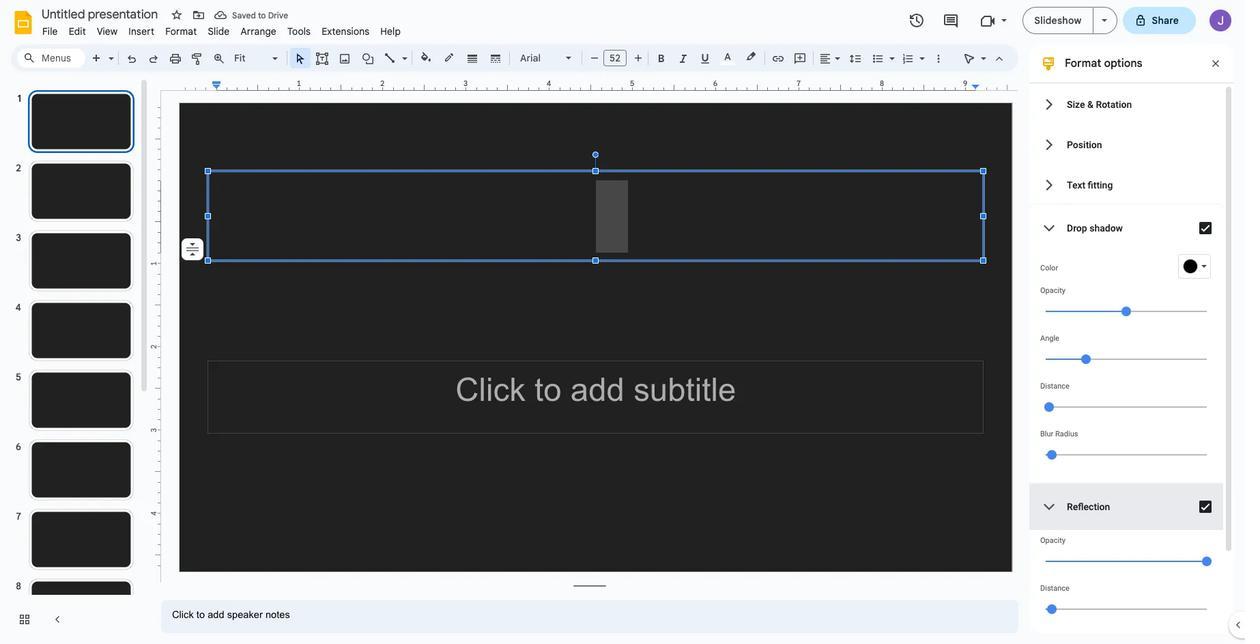 Task type: locate. For each thing, give the bounding box(es) containing it.
saved to drive
[[232, 10, 288, 20]]

1 vertical spatial distance slider
[[1041, 593, 1213, 624]]

angle
[[1041, 334, 1060, 343]]

1 opacity from the top
[[1041, 286, 1066, 295]]

format left options
[[1065, 57, 1102, 70]]

0 vertical spatial opacity
[[1041, 286, 1066, 295]]

Font size field
[[604, 50, 632, 70]]

menu bar
[[37, 18, 406, 40]]

1 horizontal spatial size
[[1068, 99, 1086, 110]]

position tab
[[1030, 124, 1224, 165]]

fill color: transparent image
[[418, 48, 434, 66]]

Zoom text field
[[232, 48, 270, 68]]

slide
[[208, 25, 230, 38]]

1 vertical spatial format
[[1065, 57, 1102, 70]]

live pointer settings image
[[978, 49, 987, 54]]

distance image
[[1045, 402, 1055, 412]]

menu bar containing file
[[37, 18, 406, 40]]

1 vertical spatial distance
[[1041, 584, 1070, 593]]

size inside tab
[[1068, 99, 1086, 110]]

format down star checkbox
[[165, 25, 197, 38]]

&
[[1088, 99, 1094, 110]]

opacity slider down reflection tab
[[1041, 545, 1213, 576]]

reflection tab
[[1030, 484, 1224, 530]]

1 distance slider from the top
[[1041, 391, 1213, 422]]

format inside section
[[1065, 57, 1102, 70]]

size & rotation tab
[[1030, 84, 1224, 124]]

drop
[[1068, 223, 1088, 234]]

file menu item
[[37, 23, 63, 40]]

help
[[381, 25, 401, 38]]

opacity slider
[[1041, 295, 1213, 326], [1041, 545, 1213, 576]]

distance up distance icon
[[1041, 382, 1070, 391]]

size
[[1068, 99, 1086, 110], [1041, 632, 1055, 641]]

drop shadow
[[1068, 223, 1124, 234]]

size for size & rotation
[[1068, 99, 1086, 110]]

font list. arial selected. option
[[520, 48, 558, 68]]

extensions menu item
[[316, 23, 375, 40]]

0 vertical spatial opacity slider
[[1041, 295, 1213, 326]]

1 vertical spatial opacity
[[1041, 536, 1066, 545]]

reflection
[[1068, 501, 1111, 512]]

option
[[182, 238, 204, 260]]

shape image
[[360, 48, 376, 68]]

arrange
[[241, 25, 277, 38]]

1 horizontal spatial format
[[1065, 57, 1102, 70]]

left margin image
[[180, 80, 220, 90]]

menu bar banner
[[0, 0, 1246, 644]]

Toggle reflection checkbox
[[1193, 493, 1220, 520]]

fitting
[[1088, 179, 1114, 190]]

shrink text on overflow image
[[183, 240, 202, 259]]

distance
[[1041, 382, 1070, 391], [1041, 584, 1070, 593]]

Menus field
[[17, 48, 85, 68]]

0 vertical spatial format
[[165, 25, 197, 38]]

0 vertical spatial size
[[1068, 99, 1086, 110]]

blur radius slider
[[1041, 438, 1213, 470]]

navigation inside format options 'application'
[[0, 77, 150, 644]]

tools
[[287, 25, 311, 38]]

distance slider
[[1041, 391, 1213, 422], [1041, 593, 1213, 624]]

file
[[42, 25, 58, 38]]

distance for first distance slider from the top
[[1041, 382, 1070, 391]]

size left &
[[1068, 99, 1086, 110]]

help menu item
[[375, 23, 406, 40]]

0 horizontal spatial format
[[165, 25, 197, 38]]

menu bar inside menu bar banner
[[37, 18, 406, 40]]

extensions
[[322, 25, 370, 38]]

mode and view toolbar
[[959, 44, 1011, 72]]

2 distance from the top
[[1041, 584, 1070, 593]]

Star checkbox
[[167, 5, 186, 25]]

1 opacity slider from the top
[[1041, 295, 1213, 326]]

share button
[[1123, 7, 1197, 34]]

opacity slider up "angle" slider
[[1041, 295, 1213, 326]]

numbered list menu image
[[917, 49, 925, 54]]

size for size
[[1041, 632, 1055, 641]]

2 distance slider from the top
[[1041, 593, 1213, 624]]

blur radius image
[[1048, 450, 1057, 460]]

share
[[1153, 14, 1180, 27]]

0 vertical spatial distance
[[1041, 382, 1070, 391]]

slideshow
[[1035, 14, 1082, 27]]

1 vertical spatial opacity slider
[[1041, 545, 1213, 576]]

0 vertical spatial distance slider
[[1041, 391, 1213, 422]]

Zoom field
[[230, 48, 284, 68]]

opacity for 1st opacity slider from the top
[[1041, 286, 1066, 295]]

1 distance from the top
[[1041, 382, 1070, 391]]

size down distance image at bottom
[[1041, 632, 1055, 641]]

format
[[165, 25, 197, 38], [1065, 57, 1102, 70]]

opacity
[[1041, 286, 1066, 295], [1041, 536, 1066, 545]]

format inside menu item
[[165, 25, 197, 38]]

1 vertical spatial size
[[1041, 632, 1055, 641]]

2 opacity from the top
[[1041, 536, 1066, 545]]

distance up distance image at bottom
[[1041, 584, 1070, 593]]

arrange menu item
[[235, 23, 282, 40]]

view
[[97, 25, 118, 38]]

format for format
[[165, 25, 197, 38]]

right margin image
[[972, 80, 1013, 90]]

select line image
[[399, 49, 408, 54]]

color
[[1041, 264, 1059, 273]]

0 horizontal spatial size
[[1041, 632, 1055, 641]]

navigation
[[0, 77, 150, 644]]

edit menu item
[[63, 23, 91, 40]]



Task type: vqa. For each thing, say whether or not it's contained in the screenshot.
Auto-
no



Task type: describe. For each thing, give the bounding box(es) containing it.
insert image image
[[337, 48, 353, 68]]

insert menu item
[[123, 23, 160, 40]]

presentation options image
[[1102, 19, 1108, 22]]

bulleted list menu image
[[887, 49, 895, 54]]

border weight option
[[465, 48, 480, 68]]

slide menu item
[[202, 23, 235, 40]]

text color image
[[721, 48, 736, 65]]

angle slider
[[1041, 343, 1213, 374]]

main toolbar
[[85, 0, 949, 388]]

drive
[[268, 10, 288, 20]]

format options section
[[1030, 44, 1235, 644]]

border color: transparent image
[[442, 48, 457, 66]]

edit
[[69, 25, 86, 38]]

blur radius
[[1041, 430, 1079, 438]]

Font size text field
[[604, 50, 626, 66]]

opacity image
[[1122, 307, 1132, 316]]

distance for 1st distance slider from the bottom of the format options section
[[1041, 584, 1070, 593]]

text fitting tab
[[1030, 165, 1224, 205]]

angle image
[[1082, 354, 1091, 364]]

opacity for second opacity slider
[[1041, 536, 1066, 545]]

format for format options
[[1065, 57, 1102, 70]]

tools menu item
[[282, 23, 316, 40]]

slideshow button
[[1023, 7, 1094, 34]]

view menu item
[[91, 23, 123, 40]]

position
[[1068, 139, 1103, 150]]

Toggle shadow checkbox
[[1193, 214, 1220, 242]]

arial
[[520, 52, 541, 64]]

2 opacity slider from the top
[[1041, 545, 1213, 576]]

highlight color image
[[744, 48, 759, 65]]

format options application
[[0, 0, 1246, 644]]

opacity image
[[1203, 557, 1212, 566]]

format options
[[1065, 57, 1143, 70]]

text fitting
[[1068, 179, 1114, 190]]

text
[[1068, 179, 1086, 190]]

blur
[[1041, 430, 1054, 438]]

shadow
[[1090, 223, 1124, 234]]

Rename text field
[[37, 5, 166, 22]]

radius
[[1056, 430, 1079, 438]]

rotation
[[1096, 99, 1133, 110]]

border dash option
[[488, 48, 504, 68]]

line & paragraph spacing image
[[848, 48, 864, 68]]

drop shadow tab
[[1030, 205, 1224, 251]]

size & rotation
[[1068, 99, 1133, 110]]

format menu item
[[160, 23, 202, 40]]

saved
[[232, 10, 256, 20]]

new slide with layout image
[[105, 49, 114, 54]]

options
[[1105, 57, 1143, 70]]

to
[[258, 10, 266, 20]]

saved to drive button
[[211, 5, 292, 25]]

distance image
[[1048, 604, 1057, 614]]

option inside format options 'application'
[[182, 238, 204, 260]]

insert
[[129, 25, 154, 38]]



